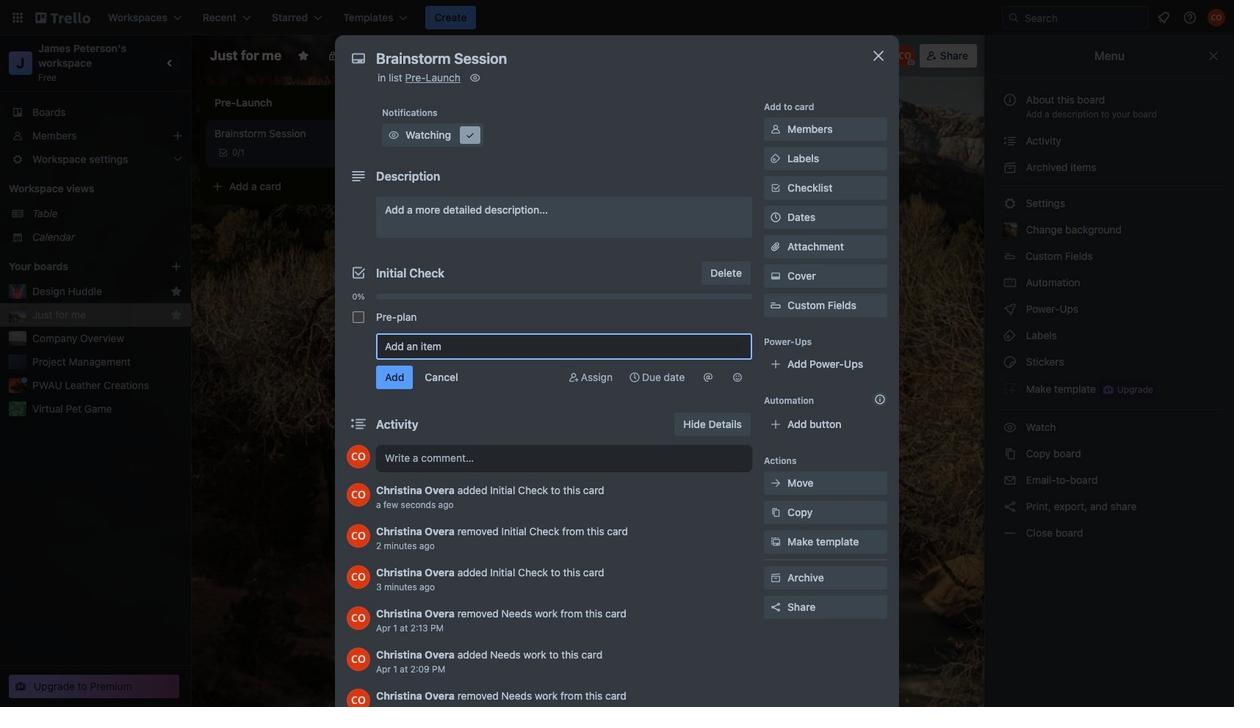 Task type: describe. For each thing, give the bounding box(es) containing it.
search image
[[1008, 12, 1020, 24]]

create from template… image
[[376, 181, 388, 192]]

add board image
[[170, 261, 182, 273]]

2 starred icon image from the top
[[170, 309, 182, 321]]

1 vertical spatial christina overa (christinaovera) image
[[347, 525, 370, 548]]

close dialog image
[[870, 47, 888, 65]]

1 starred icon image from the top
[[170, 286, 182, 298]]

your boards with 6 items element
[[9, 258, 148, 276]]

Board name text field
[[203, 44, 289, 68]]

Add an item text field
[[376, 334, 752, 360]]



Task type: vqa. For each thing, say whether or not it's contained in the screenshot.
bottom Starred Icon
yes



Task type: locate. For each thing, give the bounding box(es) containing it.
None checkbox
[[353, 312, 364, 323]]

0 vertical spatial starred icon image
[[170, 286, 182, 298]]

primary element
[[0, 0, 1234, 35]]

open information menu image
[[1183, 10, 1198, 25]]

customize views image
[[460, 48, 475, 63]]

1 vertical spatial starred icon image
[[170, 309, 182, 321]]

christina overa (christinaovera) image
[[1208, 9, 1225, 26], [347, 445, 370, 469], [347, 483, 370, 507], [347, 566, 370, 589], [347, 648, 370, 672], [347, 689, 370, 708]]

None text field
[[369, 46, 854, 72]]

0 notifications image
[[1155, 9, 1173, 26]]

christina overa (christinaovera) image
[[895, 46, 915, 66], [347, 525, 370, 548], [347, 607, 370, 630]]

Write a comment text field
[[376, 445, 752, 472]]

starred icon image
[[170, 286, 182, 298], [170, 309, 182, 321]]

Search field
[[1020, 7, 1148, 28]]

0 vertical spatial christina overa (christinaovera) image
[[895, 46, 915, 66]]

star or unstar board image
[[298, 50, 309, 62]]

None submit
[[376, 366, 413, 389]]

sm image
[[739, 44, 760, 65], [468, 71, 483, 85], [768, 122, 783, 137], [1003, 134, 1018, 148], [1003, 196, 1018, 211], [1003, 302, 1018, 317], [1003, 328, 1018, 343], [1003, 355, 1018, 370], [701, 370, 716, 385], [1003, 381, 1018, 396], [1003, 420, 1018, 435], [1003, 447, 1018, 461], [1003, 473, 1018, 488], [768, 476, 783, 491], [1003, 500, 1018, 514]]

sm image
[[386, 128, 401, 143], [463, 128, 478, 143], [768, 151, 783, 166], [1003, 160, 1018, 175], [768, 269, 783, 284], [1003, 276, 1018, 290], [566, 370, 581, 385], [627, 370, 642, 385], [730, 370, 745, 385], [768, 505, 783, 520], [1003, 526, 1018, 541], [768, 535, 783, 550], [768, 571, 783, 586]]

2 vertical spatial christina overa (christinaovera) image
[[347, 607, 370, 630]]



